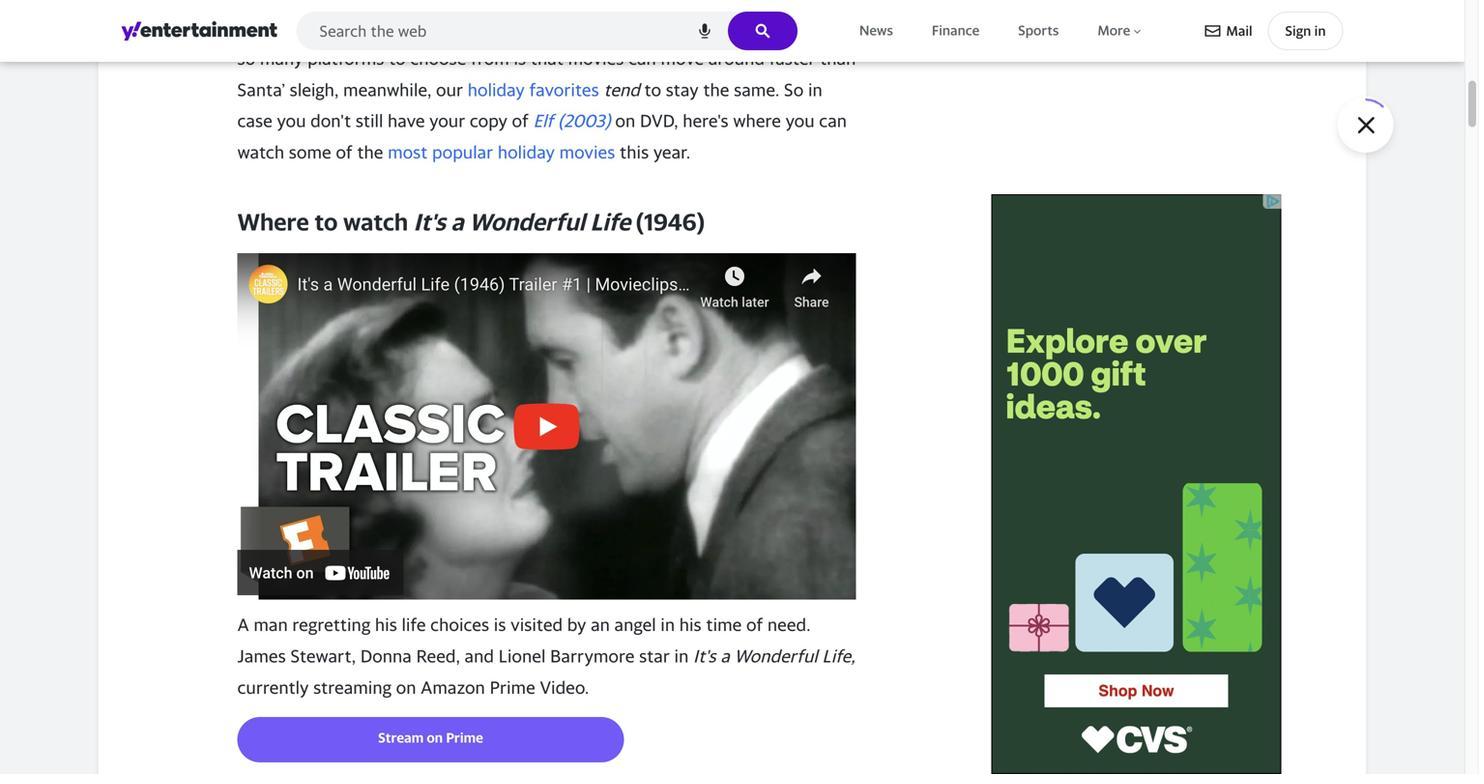 Task type: locate. For each thing, give the bounding box(es) containing it.
None search field
[[296, 12, 797, 56]]

man
[[254, 614, 288, 635]]

on dvd, here's where you can watch some of the
[[237, 110, 847, 163]]

a
[[237, 614, 249, 635]]

in right star
[[674, 646, 689, 666]]

0 vertical spatial holiday
[[468, 79, 525, 100]]

to
[[449, 0, 466, 6], [389, 48, 406, 69], [644, 79, 661, 100], [314, 208, 338, 236]]

this left year.
[[620, 142, 649, 163]]

1 horizontal spatial still
[[788, 0, 816, 6]]

0 horizontal spatial is
[[494, 614, 506, 635]]

most
[[388, 142, 428, 163]]

ralphie's
[[518, 0, 586, 6]]

1 vertical spatial still
[[356, 110, 383, 131]]

but
[[624, 16, 652, 37]]

to left stay
[[644, 79, 661, 100]]

2 horizontal spatial you
[[786, 110, 815, 131]]

0 horizontal spatial still
[[356, 110, 383, 131]]

to inside to stay the same. so in case you don't still have your copy of
[[644, 79, 661, 100]]

it's down the time
[[693, 646, 716, 666]]

of right the time
[[746, 614, 763, 635]]

prime down the amazon
[[446, 730, 483, 746]]

the left most
[[357, 142, 383, 163]]

1 horizontal spatial his
[[679, 614, 702, 635]]

regretting
[[292, 614, 371, 635]]

prime down lionel
[[490, 677, 535, 698]]

of down don't
[[336, 142, 353, 163]]

in inside toolbar
[[1315, 23, 1326, 39]]

0 vertical spatial can
[[756, 0, 784, 6]]

and down choices
[[465, 646, 494, 666]]

movies down (2003)
[[559, 142, 615, 163]]

on down donna
[[396, 677, 416, 698]]

don't
[[310, 110, 351, 131]]

can down than
[[819, 110, 847, 131]]

toolbar
[[1205, 12, 1343, 50]]

1 vertical spatial can
[[628, 48, 656, 69]]

the inside to stay the same. so in case you don't still have your copy of
[[703, 79, 729, 100]]

you up some
[[277, 110, 306, 131]]

0 vertical spatial still
[[788, 0, 816, 6]]

on down marathon
[[412, 16, 432, 37]]

james
[[237, 646, 286, 666]]

(1946)
[[636, 208, 705, 236]]

your
[[429, 110, 465, 131]]

a man regretting his life choices is visited by an angel in his time of need. james stewart, donna reed, and lionel barrymore star in
[[237, 614, 811, 666]]

amazon
[[421, 677, 485, 698]]

on down tend
[[615, 110, 635, 131]]

2 vertical spatial can
[[819, 110, 847, 131]]

is
[[514, 48, 526, 69], [494, 614, 506, 635]]

0 horizontal spatial it's
[[414, 208, 446, 236]]

wonderful down "need."
[[734, 646, 818, 666]]

elf (2003)
[[533, 110, 611, 131]]

you up downside
[[722, 0, 751, 6]]

on inside on dvd, here's where you can watch some of the
[[615, 110, 635, 131]]

on
[[412, 16, 432, 37], [615, 110, 635, 131], [396, 677, 416, 698], [427, 730, 443, 746]]

1 vertical spatial watch
[[343, 208, 408, 236]]

elf (2003) link
[[533, 110, 611, 131]]

holiday down elf
[[498, 142, 555, 163]]

sign in link
[[1268, 12, 1343, 50]]

0 vertical spatial is
[[514, 48, 526, 69]]

0 horizontal spatial prime
[[446, 730, 483, 746]]

can down but
[[628, 48, 656, 69]]

0 horizontal spatial watch
[[237, 142, 284, 163]]

1 horizontal spatial a
[[721, 646, 730, 666]]

movies
[[568, 48, 624, 69], [559, 142, 615, 163]]

1 vertical spatial a
[[721, 646, 730, 666]]

of
[[767, 16, 783, 37], [512, 110, 529, 131], [336, 142, 353, 163], [746, 614, 763, 635]]

in inside to stay the same. so in case you don't still have your copy of
[[808, 79, 823, 100]]

need.
[[768, 614, 811, 635]]

1 horizontal spatial prime
[[490, 677, 535, 698]]

holiday down from
[[468, 79, 525, 100]]

1 vertical spatial wonderful
[[734, 646, 818, 666]]

1 horizontal spatial can
[[756, 0, 784, 6]]

a down the time
[[721, 646, 730, 666]]

2 horizontal spatial can
[[819, 110, 847, 131]]

this down ralphie's
[[542, 16, 571, 37]]

the up many
[[285, 16, 311, 37]]

his left 'life'
[[375, 614, 397, 635]]

the
[[285, 16, 311, 37], [657, 16, 683, 37], [703, 79, 729, 100], [357, 142, 383, 163]]

life
[[402, 614, 426, 635]]

reed,
[[416, 646, 460, 666]]

0 horizontal spatial wonderful
[[469, 208, 585, 236]]

visited
[[511, 614, 563, 635]]

choose
[[410, 48, 466, 69]]

0 horizontal spatial you
[[277, 110, 306, 131]]

0 horizontal spatial his
[[375, 614, 397, 635]]

of left elf
[[512, 110, 529, 131]]

on inside marathon to relive ralphie's antics (although you can still catch the 1983 classic on tbs and tnt this year). but the downside of having so many platforms to choose from is that movies can move around faster than santa' sleigh, meanwhile, our
[[412, 16, 432, 37]]

1 horizontal spatial it's
[[693, 646, 716, 666]]

toolbar containing mail
[[1205, 12, 1343, 50]]

still
[[788, 0, 816, 6], [356, 110, 383, 131]]

and down relive
[[471, 16, 500, 37]]

catch
[[237, 16, 280, 37]]

1 vertical spatial and
[[465, 646, 494, 666]]

his left the time
[[679, 614, 702, 635]]

of up faster
[[767, 16, 783, 37]]

an
[[591, 614, 610, 635]]

0 horizontal spatial can
[[628, 48, 656, 69]]

1 horizontal spatial this
[[620, 142, 649, 163]]

where
[[237, 208, 309, 236]]

and inside marathon to relive ralphie's antics (although you can still catch the 1983 classic on tbs and tnt this year). but the downside of having so many platforms to choose from is that movies can move around faster than santa' sleigh, meanwhile, our
[[471, 16, 500, 37]]

you inside on dvd, here's where you can watch some of the
[[786, 110, 815, 131]]

wonderful down most popular holiday movies this year.
[[469, 208, 585, 236]]

1 horizontal spatial watch
[[343, 208, 408, 236]]

0 vertical spatial this
[[542, 16, 571, 37]]

sign in
[[1285, 23, 1326, 39]]

the inside on dvd, here's where you can watch some of the
[[357, 142, 383, 163]]

is left that
[[514, 48, 526, 69]]

stream
[[378, 730, 424, 746]]

news link
[[856, 18, 897, 43]]

his
[[375, 614, 397, 635], [679, 614, 702, 635]]

of inside on dvd, here's where you can watch some of the
[[336, 142, 353, 163]]

holiday
[[468, 79, 525, 100], [498, 142, 555, 163]]

having
[[788, 16, 839, 37]]

the up here's
[[703, 79, 729, 100]]

1 vertical spatial is
[[494, 614, 506, 635]]

santa'
[[237, 79, 285, 100]]

advertisement region
[[991, 194, 1281, 774]]

donna
[[360, 646, 412, 666]]

search image
[[755, 23, 770, 39]]

1 vertical spatial prime
[[446, 730, 483, 746]]

copy
[[470, 110, 507, 131]]

it's down most
[[414, 208, 446, 236]]

still down meanwhile, in the top of the page
[[356, 110, 383, 131]]

can up search icon
[[756, 0, 784, 6]]

a down popular
[[451, 208, 464, 236]]

stream on prime
[[378, 730, 483, 746]]

prime
[[490, 677, 535, 698], [446, 730, 483, 746]]

it's
[[414, 208, 446, 236], [693, 646, 716, 666]]

this inside marathon to relive ralphie's antics (although you can still catch the 1983 classic on tbs and tnt this year). but the downside of having so many platforms to choose from is that movies can move around faster than santa' sleigh, meanwhile, our
[[542, 16, 571, 37]]

is left visited
[[494, 614, 506, 635]]

1 horizontal spatial you
[[722, 0, 751, 6]]

sleigh,
[[290, 79, 339, 100]]

stewart,
[[290, 646, 356, 666]]

and
[[471, 16, 500, 37], [465, 646, 494, 666]]

can
[[756, 0, 784, 6], [628, 48, 656, 69], [819, 110, 847, 131]]

life
[[590, 208, 631, 236]]

0 vertical spatial a
[[451, 208, 464, 236]]

case
[[237, 110, 272, 131]]

in right sign
[[1315, 23, 1326, 39]]

watch down most
[[343, 208, 408, 236]]

around
[[708, 48, 765, 69]]

popular
[[432, 142, 493, 163]]

0 horizontal spatial this
[[542, 16, 571, 37]]

0 vertical spatial and
[[471, 16, 500, 37]]

0 vertical spatial wonderful
[[469, 208, 585, 236]]

1 horizontal spatial is
[[514, 48, 526, 69]]

this
[[542, 16, 571, 37], [620, 142, 649, 163]]

in right so
[[808, 79, 823, 100]]

most popular holiday movies link
[[388, 142, 620, 163]]

currently streaming on amazon prime video.
[[237, 677, 589, 698]]

still up the having
[[788, 0, 816, 6]]

in
[[1315, 23, 1326, 39], [808, 79, 823, 100], [661, 614, 675, 635], [674, 646, 689, 666]]

can inside on dvd, here's where you can watch some of the
[[819, 110, 847, 131]]

a
[[451, 208, 464, 236], [721, 646, 730, 666]]

mail
[[1226, 23, 1252, 39]]

watch
[[237, 142, 284, 163], [343, 208, 408, 236]]

watch down case
[[237, 142, 284, 163]]

news
[[859, 22, 893, 38]]

1 horizontal spatial wonderful
[[734, 646, 818, 666]]

in right angel
[[661, 614, 675, 635]]

1 vertical spatial it's
[[693, 646, 716, 666]]

movies down year). at top
[[568, 48, 624, 69]]

1983
[[316, 16, 352, 37]]

year.
[[653, 142, 691, 163]]

of inside marathon to relive ralphie's antics (although you can still catch the 1983 classic on tbs and tnt this year). but the downside of having so many platforms to choose from is that movies can move around faster than santa' sleigh, meanwhile, our
[[767, 16, 783, 37]]

dvd,
[[640, 110, 678, 131]]

same.
[[734, 79, 780, 100]]

0 vertical spatial watch
[[237, 142, 284, 163]]

tbs
[[437, 16, 466, 37]]

stream on prime link
[[237, 717, 624, 763]]

0 vertical spatial movies
[[568, 48, 624, 69]]

you down so
[[786, 110, 815, 131]]

from
[[471, 48, 509, 69]]

wonderful
[[469, 208, 585, 236], [734, 646, 818, 666]]



Task type: describe. For each thing, give the bounding box(es) containing it.
currently
[[237, 677, 309, 698]]

meanwhile,
[[343, 79, 432, 100]]

Search query text field
[[296, 12, 797, 50]]

have
[[388, 110, 425, 131]]

is inside marathon to relive ralphie's antics (although you can still catch the 1983 classic on tbs and tnt this year). but the downside of having so many platforms to choose from is that movies can move around faster than santa' sleigh, meanwhile, our
[[514, 48, 526, 69]]

stay
[[666, 79, 699, 100]]

tnt
[[505, 16, 537, 37]]

time
[[706, 614, 742, 635]]

holiday favorites tend
[[468, 79, 640, 100]]

many
[[260, 48, 303, 69]]

to up meanwhile, in the top of the page
[[389, 48, 406, 69]]

so
[[237, 48, 255, 69]]

(although
[[642, 0, 718, 6]]

here's
[[683, 110, 729, 131]]

faster
[[769, 48, 815, 69]]

lionel
[[498, 646, 546, 666]]

1 vertical spatial this
[[620, 142, 649, 163]]

barrymore
[[550, 646, 635, 666]]

angel
[[614, 614, 656, 635]]

some
[[289, 142, 331, 163]]

mail link
[[1205, 14, 1252, 48]]

by
[[567, 614, 586, 635]]

classic
[[357, 16, 408, 37]]

than
[[820, 48, 856, 69]]

movies inside marathon to relive ralphie's antics (although you can still catch the 1983 classic on tbs and tnt this year). but the downside of having so many platforms to choose from is that movies can move around faster than santa' sleigh, meanwhile, our
[[568, 48, 624, 69]]

most popular holiday movies this year.
[[388, 142, 691, 163]]

you inside to stay the same. so in case you don't still have your copy of
[[277, 110, 306, 131]]

marathon to relive ralphie's antics (although you can still catch the 1983 classic on tbs and tnt this year). but the downside of having so many platforms to choose from is that movies can move around faster than santa' sleigh, meanwhile, our
[[237, 0, 856, 100]]

elf
[[533, 110, 553, 131]]

marathon
[[367, 0, 444, 6]]

choices
[[430, 614, 489, 635]]

still inside marathon to relive ralphie's antics (although you can still catch the 1983 classic on tbs and tnt this year). but the downside of having so many platforms to choose from is that movies can move around faster than santa' sleigh, meanwhile, our
[[788, 0, 816, 6]]

move
[[661, 48, 704, 69]]

star
[[639, 646, 670, 666]]

is inside a man regretting his life choices is visited by an angel in his time of need. james stewart, donna reed, and lionel barrymore star in
[[494, 614, 506, 635]]

platforms
[[308, 48, 384, 69]]

so
[[784, 79, 804, 100]]

where
[[733, 110, 781, 131]]

life,
[[822, 646, 855, 666]]

still inside to stay the same. so in case you don't still have your copy of
[[356, 110, 383, 131]]

1 vertical spatial holiday
[[498, 142, 555, 163]]

to stay the same. so in case you don't still have your copy of
[[237, 79, 823, 131]]

downside
[[687, 16, 762, 37]]

tend
[[604, 79, 640, 100]]

of inside to stay the same. so in case you don't still have your copy of
[[512, 110, 529, 131]]

0 vertical spatial prime
[[490, 677, 535, 698]]

streaming
[[313, 677, 392, 698]]

more button
[[1094, 18, 1147, 43]]

to up tbs
[[449, 0, 466, 6]]

0 horizontal spatial a
[[451, 208, 464, 236]]

finance link
[[928, 18, 983, 43]]

on right stream on the bottom left
[[427, 730, 443, 746]]

the down (although
[[657, 16, 683, 37]]

it's a wonderful life,
[[693, 646, 855, 666]]

watch inside on dvd, here's where you can watch some of the
[[237, 142, 284, 163]]

sports
[[1018, 22, 1059, 38]]

our
[[436, 79, 463, 100]]

favorites
[[529, 79, 599, 100]]

year).
[[575, 16, 620, 37]]

video.
[[540, 677, 589, 698]]

sign
[[1285, 23, 1311, 39]]

antics
[[591, 0, 638, 6]]

that
[[531, 48, 564, 69]]

you inside marathon to relive ralphie's antics (although you can still catch the 1983 classic on tbs and tnt this year). but the downside of having so many platforms to choose from is that movies can move around faster than santa' sleigh, meanwhile, our
[[722, 0, 751, 6]]

0 vertical spatial it's
[[414, 208, 446, 236]]

1 his from the left
[[375, 614, 397, 635]]

to right where
[[314, 208, 338, 236]]

relive
[[470, 0, 513, 6]]

more
[[1098, 22, 1130, 38]]

where to watch it's a wonderful life (1946)
[[237, 208, 705, 236]]

prime inside stream on prime link
[[446, 730, 483, 746]]

of inside a man regretting his life choices is visited by an angel in his time of need. james stewart, donna reed, and lionel barrymore star in
[[746, 614, 763, 635]]

(2003)
[[558, 110, 611, 131]]

1 vertical spatial movies
[[559, 142, 615, 163]]

holiday favorites link
[[468, 79, 599, 100]]

sports link
[[1014, 18, 1063, 43]]

2 his from the left
[[679, 614, 702, 635]]

finance
[[932, 22, 980, 38]]

and inside a man regretting his life choices is visited by an angel in his time of need. james stewart, donna reed, and lionel barrymore star in
[[465, 646, 494, 666]]



